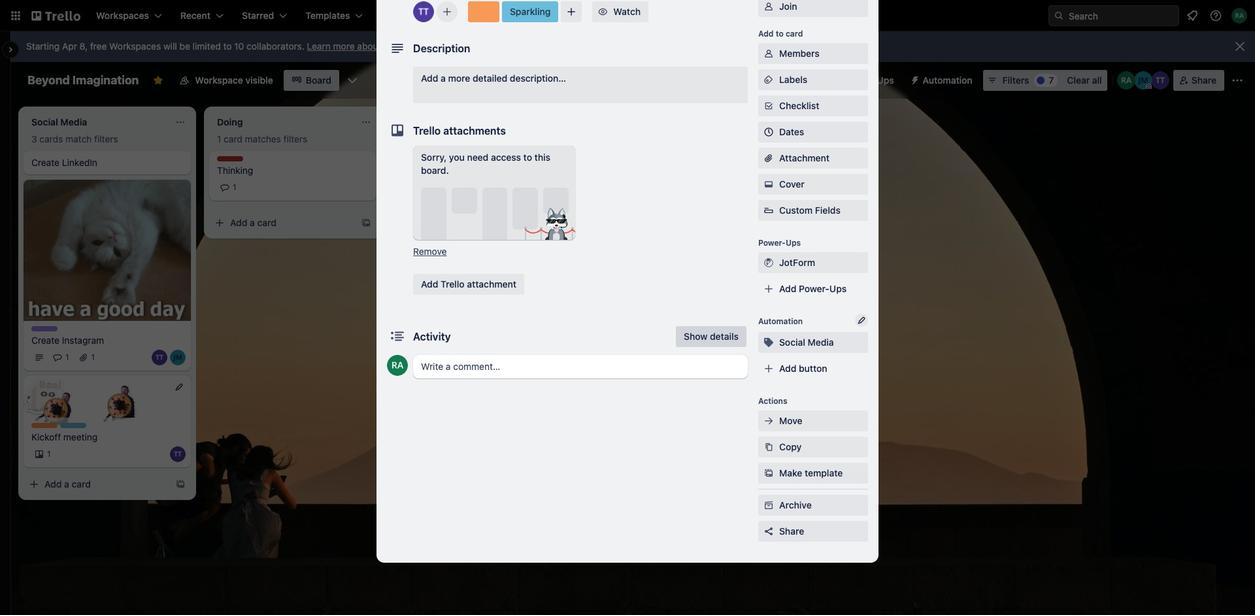 Task type: vqa. For each thing, say whether or not it's contained in the screenshot.
sm icon within "Automation" button
yes



Task type: describe. For each thing, give the bounding box(es) containing it.
Search field
[[1065, 6, 1179, 26]]

leftover pie link
[[403, 272, 555, 285]]

automation button
[[905, 70, 981, 91]]

2 horizontal spatial 3
[[426, 290, 431, 300]]

add a more detailed description… link
[[413, 67, 748, 103]]

clear all button
[[1062, 70, 1108, 91]]

dates
[[780, 126, 805, 137]]

members
[[780, 48, 820, 59]]

show
[[684, 331, 708, 342]]

attachment
[[780, 152, 830, 164]]

1 vertical spatial automation
[[759, 317, 803, 326]]

sm image for move
[[763, 415, 776, 428]]

sm image for watch
[[597, 5, 610, 18]]

workspaces
[[109, 41, 161, 52]]

media
[[808, 337, 834, 348]]

thoughts
[[217, 156, 253, 166]]

add trello attachment
[[421, 279, 517, 290]]

0 vertical spatial more
[[333, 41, 355, 52]]

sm image for archive
[[763, 499, 776, 512]]

sm image for members
[[763, 47, 776, 60]]

need
[[467, 152, 489, 163]]

edit card image
[[174, 382, 184, 393]]

create linkedin link
[[31, 156, 183, 169]]

sorry,
[[421, 152, 447, 163]]

add power-ups
[[780, 283, 847, 294]]

a for add a card button associated with 1 card matches filters
[[250, 217, 255, 228]]

0 horizontal spatial 3
[[31, 133, 37, 145]]

watch button
[[593, 1, 649, 22]]

board.
[[421, 165, 449, 176]]

you
[[449, 152, 465, 163]]

sorry, you need access to this board.
[[421, 152, 551, 176]]

1 down create instagram
[[65, 353, 69, 363]]

create button
[[379, 5, 423, 26]]

1 vertical spatial power-ups
[[759, 238, 801, 248]]

color: bold red, title: "thoughts" element
[[217, 156, 253, 166]]

1 vertical spatial add a card button
[[395, 362, 539, 383]]

trello inside button
[[441, 279, 465, 290]]

kickoff
[[31, 432, 61, 443]]

add trello attachment button
[[413, 274, 524, 295]]

jeremy miller (jeremymiller198) image for ruby anderson (rubyanderson7) icon in the top of the page
[[1135, 71, 1153, 90]]

sm image for automation
[[905, 70, 923, 88]]

create from template… image for 3 cards match filters
[[175, 480, 186, 490]]

thinking
[[217, 165, 253, 176]]

starting
[[26, 41, 60, 52]]

sm image for copy
[[763, 441, 776, 454]]

1 horizontal spatial 3
[[403, 133, 409, 145]]

ruby anderson (rubyanderson7) image
[[1118, 71, 1136, 90]]

sm image for jotform
[[763, 256, 776, 269]]

Write a comment text field
[[413, 355, 748, 379]]

0 horizontal spatial ups
[[786, 238, 801, 248]]

add a card for 1 card matches filters
[[230, 217, 277, 228]]

actions
[[759, 396, 788, 406]]

1 vertical spatial share button
[[759, 521, 869, 542]]

2 filters from the left
[[284, 133, 307, 145]]

1 down instagram
[[91, 353, 95, 363]]

workspace
[[195, 75, 243, 86]]

1 vertical spatial to
[[223, 41, 232, 52]]

0 horizontal spatial terry turtle (terryturtle) image
[[152, 350, 167, 366]]

add up members link
[[759, 29, 774, 39]]

make template
[[780, 468, 843, 479]]

attachment button
[[759, 148, 869, 169]]

1 horizontal spatial power-
[[799, 283, 830, 294]]

10
[[234, 41, 244, 52]]

clear
[[1068, 75, 1090, 86]]

add down jotform
[[780, 283, 797, 294]]

1 horizontal spatial more
[[448, 73, 470, 84]]

create for create
[[387, 10, 416, 21]]

power- inside button
[[847, 75, 877, 86]]

add button button
[[759, 358, 869, 379]]

fields
[[815, 205, 841, 216]]

jotform
[[780, 257, 816, 268]]

sm image inside social media button
[[763, 336, 776, 349]]

a right "is"
[[463, 337, 468, 347]]

create for create linkedin
[[31, 157, 59, 168]]

1 down the kickoff
[[47, 450, 51, 459]]

0 vertical spatial color: orange, title: none image
[[468, 1, 500, 22]]

add button
[[780, 363, 828, 374]]

collaborator
[[384, 41, 435, 52]]

add a card for 3 cards match filters
[[44, 479, 91, 490]]

to inside sorry, you need access to this board.
[[524, 152, 532, 163]]

membership link
[[403, 319, 555, 332]]

color: purple, title: none image
[[31, 327, 58, 332]]

/
[[424, 290, 426, 300]]

create instagram
[[31, 335, 104, 346]]

0 vertical spatial ruby anderson (rubyanderson7) image
[[1232, 8, 1248, 24]]

0 vertical spatial share button
[[1174, 70, 1225, 91]]

learn
[[307, 41, 331, 52]]

apr
[[62, 41, 77, 52]]

remove
[[413, 246, 447, 257]]

attachment
[[467, 279, 517, 290]]

trello attachments
[[413, 125, 506, 137]]

collaborators.
[[247, 41, 305, 52]]

copy
[[780, 441, 802, 453]]

add power-ups link
[[759, 279, 869, 300]]

button
[[799, 363, 828, 374]]

make template link
[[759, 463, 869, 484]]

power-ups button
[[821, 70, 902, 91]]

thinking link
[[217, 164, 369, 177]]

attachments
[[444, 125, 506, 137]]

filters
[[1003, 75, 1030, 86]]

pie
[[440, 272, 453, 283]]

2 cards from the left
[[411, 133, 434, 145]]

sm image for labels
[[763, 73, 776, 86]]

1 match from the left
[[65, 133, 92, 145]]

labels
[[780, 74, 808, 85]]

watch
[[614, 6, 641, 17]]

custom fields button
[[759, 204, 869, 217]]

2 horizontal spatial terry turtle (terryturtle) image
[[1152, 71, 1170, 90]]

template.
[[470, 337, 505, 347]]

search image
[[1054, 10, 1065, 21]]

sm image for cover
[[763, 178, 776, 191]]

be
[[180, 41, 190, 52]]

move link
[[759, 411, 869, 432]]

add a more detailed description…
[[421, 73, 566, 84]]

card down thinking link
[[257, 217, 277, 228]]

add down the kickoff
[[44, 479, 62, 490]]

leftover pie
[[403, 272, 453, 283]]

join link
[[759, 0, 869, 17]]

beyond imagination
[[27, 73, 139, 87]]

checklist
[[780, 100, 820, 111]]

0
[[419, 290, 424, 300]]

share for the topmost 'share' button
[[1192, 75, 1217, 86]]

add a card button for 1 card matches filters
[[209, 213, 353, 233]]

thoughts thinking
[[217, 156, 253, 176]]

add left the button
[[780, 363, 797, 374]]

0 notifications image
[[1185, 8, 1201, 24]]

workspace visible button
[[172, 70, 281, 91]]

move
[[780, 415, 803, 426]]



Task type: locate. For each thing, give the bounding box(es) containing it.
sm image left the watch at the top of the page
[[597, 5, 610, 18]]

back to home image
[[31, 5, 80, 26]]

2 vertical spatial add a card button
[[24, 474, 167, 495]]

0 vertical spatial jeremy miller (jeremymiller198) image
[[1135, 71, 1153, 90]]

0 horizontal spatial share
[[780, 526, 805, 537]]

add a card button
[[209, 213, 353, 233], [395, 362, 539, 383], [24, 474, 167, 495]]

customize views image
[[346, 74, 359, 87]]

limits
[[437, 41, 460, 52]]

open information menu image
[[1210, 9, 1223, 22]]

2 horizontal spatial ups
[[877, 75, 894, 86]]

0 vertical spatial share
[[1192, 75, 1217, 86]]

Board name text field
[[21, 70, 145, 91]]

ups left automation button
[[877, 75, 894, 86]]

cards up sorry,
[[411, 133, 434, 145]]

add a card button for 3 cards match filters
[[24, 474, 167, 495]]

sm image left copy
[[763, 441, 776, 454]]

sm image inside copy link
[[763, 441, 776, 454]]

3 right 0
[[426, 290, 431, 300]]

2 vertical spatial sm image
[[763, 415, 776, 428]]

0 vertical spatial add a card button
[[209, 213, 353, 233]]

sm image
[[763, 0, 776, 13], [597, 5, 610, 18], [905, 70, 923, 88], [763, 73, 776, 86], [763, 256, 776, 269], [763, 336, 776, 349], [763, 441, 776, 454], [763, 467, 776, 480], [763, 499, 776, 512]]

social
[[780, 337, 806, 348]]

terry turtle (terryturtle) image
[[413, 1, 434, 22]]

star or unstar board image
[[153, 75, 164, 86]]

sm image inside "labels" link
[[763, 73, 776, 86]]

1 vertical spatial create from template… image
[[175, 480, 186, 490]]

this
[[535, 152, 551, 163]]

0 vertical spatial automation
[[923, 75, 973, 86]]

1 vertical spatial sparkling
[[60, 423, 96, 433]]

share button
[[1174, 70, 1225, 91], [759, 521, 869, 542]]

share down archive
[[780, 526, 805, 537]]

workspace visible
[[195, 75, 273, 86]]

a for 3 cards match filters add a card button
[[64, 479, 69, 490]]

custom fields
[[780, 205, 841, 216]]

filters up need
[[466, 133, 490, 145]]

0 horizontal spatial automation
[[759, 317, 803, 326]]

match up you
[[437, 133, 463, 145]]

add a card down this
[[416, 366, 462, 378]]

sm image left 'join'
[[763, 0, 776, 13]]

sm image inside automation button
[[905, 70, 923, 88]]

1 up thoughts
[[217, 133, 221, 145]]

about
[[357, 41, 382, 52]]

make
[[780, 468, 803, 479]]

0 horizontal spatial sparkling
[[60, 423, 96, 433]]

social media button
[[759, 332, 869, 353]]

will
[[163, 41, 177, 52]]

power-
[[847, 75, 877, 86], [759, 238, 786, 248], [799, 283, 830, 294]]

board
[[306, 75, 331, 86]]

3 sm image from the top
[[763, 415, 776, 428]]

starting apr 8, free workspaces will be limited to 10 collaborators. learn more about collaborator limits
[[26, 41, 460, 52]]

to left this
[[524, 152, 532, 163]]

copy link
[[759, 437, 869, 458]]

color: orange, title: none image up the kickoff
[[31, 423, 58, 429]]

more left detailed
[[448, 73, 470, 84]]

ruby anderson (rubyanderson7) image right "open information menu" "image"
[[1232, 8, 1248, 24]]

cards
[[40, 133, 63, 145], [411, 133, 434, 145]]

members link
[[759, 43, 869, 64]]

0 horizontal spatial match
[[65, 133, 92, 145]]

sm image left labels
[[763, 73, 776, 86]]

power-ups
[[847, 75, 894, 86], [759, 238, 801, 248]]

card up thoughts
[[224, 133, 243, 145]]

add a card down thinking
[[230, 217, 277, 228]]

automation
[[923, 75, 973, 86], [759, 317, 803, 326]]

sm image inside make template link
[[763, 467, 776, 480]]

match up linkedin
[[65, 133, 92, 145]]

1 horizontal spatial jeremy miller (jeremymiller198) image
[[1135, 71, 1153, 90]]

a for add a card button to the middle
[[436, 366, 441, 378]]

power- down jotform
[[799, 283, 830, 294]]

2 vertical spatial create
[[31, 335, 59, 346]]

3 up create linkedin
[[31, 133, 37, 145]]

sm image inside the archive link
[[763, 499, 776, 512]]

1 3 cards match filters from the left
[[31, 133, 118, 145]]

sm image for make template
[[763, 467, 776, 480]]

2 3 cards match filters from the left
[[403, 133, 490, 145]]

access
[[491, 152, 521, 163]]

archive link
[[759, 495, 869, 516]]

ups inside "add power-ups" link
[[830, 283, 847, 294]]

0 vertical spatial to
[[776, 29, 784, 39]]

meeting
[[63, 432, 98, 443]]

1 vertical spatial jeremy miller (jeremymiller198) image
[[170, 350, 186, 366]]

join
[[780, 1, 798, 12]]

share left show menu icon
[[1192, 75, 1217, 86]]

2 vertical spatial power-
[[799, 283, 830, 294]]

to up members at the top of page
[[776, 29, 784, 39]]

3 cards match filters up you
[[403, 133, 490, 145]]

1 horizontal spatial match
[[437, 133, 463, 145]]

linkedin
[[62, 157, 97, 168]]

archive
[[780, 500, 812, 511]]

1 horizontal spatial color: sky, title: "sparkling" element
[[502, 1, 559, 22]]

show details link
[[676, 326, 747, 347]]

power- up jotform
[[759, 238, 786, 248]]

2 vertical spatial to
[[524, 152, 532, 163]]

1 cards from the left
[[40, 133, 63, 145]]

kickoff meeting link
[[31, 431, 183, 444]]

create up collaborator
[[387, 10, 416, 21]]

0 horizontal spatial create from template… image
[[175, 480, 186, 490]]

create inside button
[[387, 10, 416, 21]]

3 left the trello attachments
[[403, 133, 409, 145]]

0 vertical spatial color: sky, title: "sparkling" element
[[502, 1, 559, 22]]

template
[[805, 468, 843, 479]]

0 vertical spatial power-
[[847, 75, 877, 86]]

0 vertical spatial create
[[387, 10, 416, 21]]

1 horizontal spatial create from template… image
[[361, 218, 371, 228]]

show details
[[684, 331, 739, 342]]

add a card down kickoff meeting
[[44, 479, 91, 490]]

create
[[387, 10, 416, 21], [31, 157, 59, 168], [31, 335, 59, 346]]

checklist button
[[759, 95, 869, 116]]

ruby anderson (rubyanderson7) image down membership
[[387, 355, 408, 376]]

power- up checklist button
[[847, 75, 877, 86]]

add down thinking
[[230, 217, 247, 228]]

a
[[441, 73, 446, 84], [250, 217, 255, 228], [463, 337, 468, 347], [436, 366, 441, 378], [64, 479, 69, 490]]

filters up create linkedin link
[[94, 133, 118, 145]]

1 horizontal spatial add a card
[[230, 217, 277, 228]]

share
[[1192, 75, 1217, 86], [780, 526, 805, 537]]

ups up media on the right
[[830, 283, 847, 294]]

filters
[[94, 133, 118, 145], [284, 133, 307, 145], [466, 133, 490, 145]]

0 vertical spatial power-ups
[[847, 75, 894, 86]]

ups up jotform
[[786, 238, 801, 248]]

2 horizontal spatial add a card
[[416, 366, 462, 378]]

sm image inside 'move' link
[[763, 415, 776, 428]]

sm image left social
[[763, 336, 776, 349]]

leftover
[[403, 272, 438, 283]]

share button left show menu icon
[[1174, 70, 1225, 91]]

1 horizontal spatial ups
[[830, 283, 847, 294]]

0 vertical spatial sparkling
[[510, 6, 551, 17]]

2 horizontal spatial add a card button
[[395, 362, 539, 383]]

8,
[[80, 41, 88, 52]]

2 match from the left
[[437, 133, 463, 145]]

0 vertical spatial trello
[[413, 125, 441, 137]]

jeremy miller (jeremymiller198) image for leftmost terry turtle (terryturtle) icon
[[170, 350, 186, 366]]

a down the 'description'
[[441, 73, 446, 84]]

sm image left jotform
[[763, 256, 776, 269]]

sm image left archive
[[763, 499, 776, 512]]

0 horizontal spatial to
[[223, 41, 232, 52]]

share button down the archive link at the bottom of page
[[759, 521, 869, 542]]

sm image left cover
[[763, 178, 776, 191]]

board link
[[284, 70, 339, 91]]

this card is a template.
[[419, 337, 505, 347]]

3 cards match filters
[[31, 133, 118, 145], [403, 133, 490, 145]]

1 horizontal spatial to
[[524, 152, 532, 163]]

2 vertical spatial add a card
[[44, 479, 91, 490]]

0 horizontal spatial 3 cards match filters
[[31, 133, 118, 145]]

2 horizontal spatial to
[[776, 29, 784, 39]]

0 horizontal spatial power-ups
[[759, 238, 801, 248]]

1 vertical spatial more
[[448, 73, 470, 84]]

add members to card image
[[442, 5, 453, 18]]

1 horizontal spatial terry turtle (terryturtle) image
[[170, 447, 186, 463]]

0 horizontal spatial cards
[[40, 133, 63, 145]]

card down "is"
[[443, 366, 462, 378]]

2 sm image from the top
[[763, 178, 776, 191]]

sm image for join
[[763, 0, 776, 13]]

visible
[[246, 75, 273, 86]]

add a card button down this card is a template. on the left of page
[[395, 362, 539, 383]]

jeremy miller (jeremymiller198) image up edit card icon
[[170, 350, 186, 366]]

1 vertical spatial trello
[[441, 279, 465, 290]]

add up /
[[421, 279, 438, 290]]

card
[[786, 29, 803, 39], [224, 133, 243, 145], [257, 217, 277, 228], [436, 337, 453, 347], [443, 366, 462, 378], [72, 479, 91, 490]]

0 horizontal spatial share button
[[759, 521, 869, 542]]

ups
[[877, 75, 894, 86], [786, 238, 801, 248], [830, 283, 847, 294]]

0 horizontal spatial more
[[333, 41, 355, 52]]

sm image inside cover link
[[763, 178, 776, 191]]

1 horizontal spatial share
[[1192, 75, 1217, 86]]

a down thinking
[[250, 217, 255, 228]]

clear all
[[1068, 75, 1103, 86]]

sparkling for color: sky, title: "sparkling" "element" to the left
[[60, 423, 96, 433]]

ups inside power-ups button
[[877, 75, 894, 86]]

add
[[759, 29, 774, 39], [421, 73, 438, 84], [230, 217, 247, 228], [421, 279, 438, 290], [780, 283, 797, 294], [780, 363, 797, 374], [416, 366, 433, 378], [44, 479, 62, 490]]

more right learn
[[333, 41, 355, 52]]

2 vertical spatial ups
[[830, 283, 847, 294]]

labels link
[[759, 69, 869, 90]]

1 filters from the left
[[94, 133, 118, 145]]

1 vertical spatial color: orange, title: none image
[[31, 423, 58, 429]]

cards up create linkedin
[[40, 133, 63, 145]]

create from template… image for 1 card matches filters
[[361, 218, 371, 228]]

a down the activity
[[436, 366, 441, 378]]

0 horizontal spatial jeremy miller (jeremymiller198) image
[[170, 350, 186, 366]]

7
[[1049, 75, 1055, 86]]

description
[[413, 43, 471, 54]]

ruby anderson (rubyanderson7) image
[[1232, 8, 1248, 24], [387, 355, 408, 376]]

to left 10
[[223, 41, 232, 52]]

color: sky, title: "sparkling" element
[[502, 1, 559, 22], [60, 423, 96, 433]]

0 horizontal spatial power-
[[759, 238, 786, 248]]

create instagram link
[[31, 334, 183, 348]]

create from template… image
[[547, 367, 557, 378]]

2 vertical spatial terry turtle (terryturtle) image
[[170, 447, 186, 463]]

create for create instagram
[[31, 335, 59, 346]]

0 / 3
[[419, 290, 431, 300]]

card left "is"
[[436, 337, 453, 347]]

imagination
[[72, 73, 139, 87]]

card up members at the top of page
[[786, 29, 803, 39]]

0 vertical spatial sm image
[[763, 47, 776, 60]]

1 vertical spatial sm image
[[763, 178, 776, 191]]

1 horizontal spatial add a card button
[[209, 213, 353, 233]]

sm image down actions at the bottom
[[763, 415, 776, 428]]

power-ups up jotform
[[759, 238, 801, 248]]

1 horizontal spatial power-ups
[[847, 75, 894, 86]]

sm image right power-ups button on the top right of page
[[905, 70, 923, 88]]

description…
[[510, 73, 566, 84]]

power-ups up checklist button
[[847, 75, 894, 86]]

create down the color: purple, title: none image
[[31, 335, 59, 346]]

sm image inside watch button
[[597, 5, 610, 18]]

power-ups inside button
[[847, 75, 894, 86]]

1 vertical spatial ups
[[786, 238, 801, 248]]

sm image inside members link
[[763, 47, 776, 60]]

learn more about collaborator limits link
[[307, 41, 460, 52]]

1 vertical spatial add a card
[[416, 366, 462, 378]]

sparkling
[[510, 6, 551, 17], [60, 423, 96, 433]]

show menu image
[[1232, 74, 1245, 87]]

3 filters from the left
[[466, 133, 490, 145]]

create from template… image
[[361, 218, 371, 228], [175, 480, 186, 490]]

1 vertical spatial share
[[780, 526, 805, 537]]

jeremy miller (jeremymiller198) image
[[1135, 71, 1153, 90], [170, 350, 186, 366]]

1 horizontal spatial color: orange, title: none image
[[468, 1, 500, 22]]

1 vertical spatial terry turtle (terryturtle) image
[[152, 350, 167, 366]]

jeremy miller (jeremymiller198) image right "all"
[[1135, 71, 1153, 90]]

free
[[90, 41, 107, 52]]

0 vertical spatial terry turtle (terryturtle) image
[[1152, 71, 1170, 90]]

0 horizontal spatial add a card
[[44, 479, 91, 490]]

terry turtle (terryturtle) image
[[1152, 71, 1170, 90], [152, 350, 167, 366], [170, 447, 186, 463]]

sm image
[[763, 47, 776, 60], [763, 178, 776, 191], [763, 415, 776, 428]]

1 horizontal spatial cards
[[411, 133, 434, 145]]

2 horizontal spatial filters
[[466, 133, 490, 145]]

more
[[333, 41, 355, 52], [448, 73, 470, 84]]

0 horizontal spatial color: orange, title: none image
[[31, 423, 58, 429]]

1 horizontal spatial sparkling
[[510, 6, 551, 17]]

1 horizontal spatial 3 cards match filters
[[403, 133, 490, 145]]

0 horizontal spatial add a card button
[[24, 474, 167, 495]]

primary element
[[0, 0, 1256, 31]]

3 cards match filters up linkedin
[[31, 133, 118, 145]]

this
[[419, 337, 434, 347]]

match
[[65, 133, 92, 145], [437, 133, 463, 145]]

sm image inside join link
[[763, 0, 776, 13]]

1 down thinking
[[233, 182, 236, 192]]

a down kickoff meeting
[[64, 479, 69, 490]]

kickoff meeting
[[31, 432, 98, 443]]

1 horizontal spatial share button
[[1174, 70, 1225, 91]]

0 horizontal spatial ruby anderson (rubyanderson7) image
[[387, 355, 408, 376]]

add a card button down thinking link
[[209, 213, 353, 233]]

social media
[[780, 337, 834, 348]]

filters up thinking link
[[284, 133, 307, 145]]

matches
[[245, 133, 281, 145]]

dates button
[[759, 122, 869, 143]]

2 horizontal spatial power-
[[847, 75, 877, 86]]

color: orange, title: none image
[[468, 1, 500, 22], [31, 423, 58, 429]]

add down the 'description'
[[421, 73, 438, 84]]

add to card
[[759, 29, 803, 39]]

1
[[217, 133, 221, 145], [233, 182, 236, 192], [65, 353, 69, 363], [91, 353, 95, 363], [47, 450, 51, 459]]

sparkling inside "element"
[[510, 6, 551, 17]]

1 sm image from the top
[[763, 47, 776, 60]]

custom
[[780, 205, 813, 216]]

add down this
[[416, 366, 433, 378]]

automation inside button
[[923, 75, 973, 86]]

membership
[[403, 319, 455, 330]]

to
[[776, 29, 784, 39], [223, 41, 232, 52], [524, 152, 532, 163]]

0 vertical spatial create from template… image
[[361, 218, 371, 228]]

0 horizontal spatial color: sky, title: "sparkling" element
[[60, 423, 96, 433]]

color: orange, title: none image right add members to card icon
[[468, 1, 500, 22]]

add a card button down kickoff meeting link
[[24, 474, 167, 495]]

card down meeting
[[72, 479, 91, 490]]

create left linkedin
[[31, 157, 59, 168]]

1 vertical spatial create
[[31, 157, 59, 168]]

all
[[1093, 75, 1103, 86]]

0 vertical spatial ups
[[877, 75, 894, 86]]

0 vertical spatial add a card
[[230, 217, 277, 228]]

cover
[[780, 179, 805, 190]]

sm image down add to card
[[763, 47, 776, 60]]

1 vertical spatial power-
[[759, 238, 786, 248]]

1 horizontal spatial filters
[[284, 133, 307, 145]]

0 horizontal spatial filters
[[94, 133, 118, 145]]

share for bottom 'share' button
[[780, 526, 805, 537]]

1 vertical spatial ruby anderson (rubyanderson7) image
[[387, 355, 408, 376]]

beyond
[[27, 73, 70, 87]]

sm image left make
[[763, 467, 776, 480]]

1 horizontal spatial automation
[[923, 75, 973, 86]]

1 horizontal spatial ruby anderson (rubyanderson7) image
[[1232, 8, 1248, 24]]

sparkling for color: sky, title: "sparkling" "element" to the top
[[510, 6, 551, 17]]

3
[[31, 133, 37, 145], [403, 133, 409, 145], [426, 290, 431, 300]]

1 vertical spatial color: sky, title: "sparkling" element
[[60, 423, 96, 433]]



